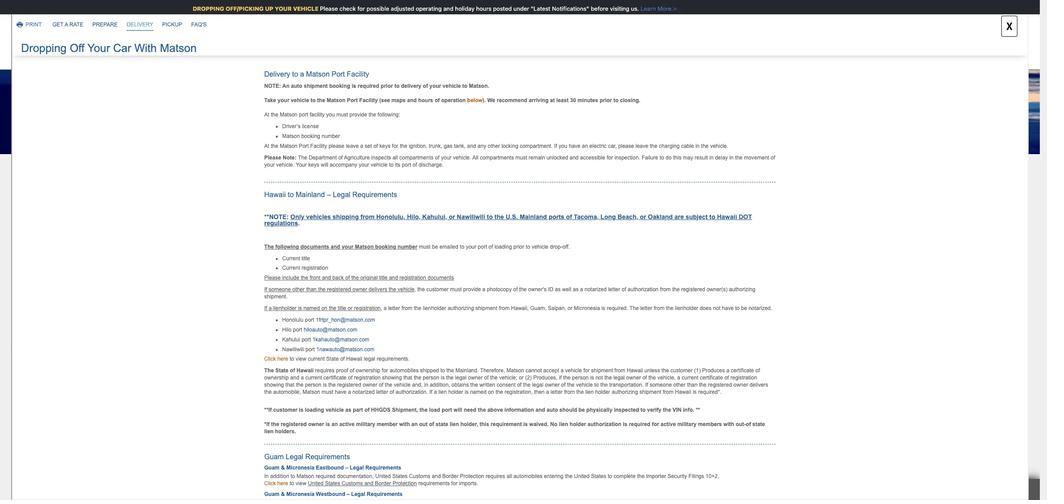 Task type: locate. For each thing, give the bounding box(es) containing it.
bill
[[419, 247, 430, 258], [472, 269, 483, 280]]

1 horizontal spatial for
[[353, 5, 361, 12]]

1 vertical spatial matson
[[553, 213, 578, 223]]

latest notifications button
[[642, 165, 752, 180]]

please right 4.
[[455, 308, 477, 318]]

click here for matson's hawaii and guam/micronesia bill of lading terms and conditions
[[242, 247, 538, 258]]

1 information from the left
[[284, 462, 331, 474]]

terms
[[465, 247, 486, 258], [517, 269, 538, 280]]

information for auto information
[[429, 462, 476, 474]]

as
[[393, 308, 401, 318], [419, 308, 426, 318]]

0 vertical spatial lading
[[440, 247, 463, 258]]

0 horizontal spatial terms
[[465, 247, 486, 258]]

auto.
[[659, 308, 676, 318]]

0 vertical spatial between
[[316, 213, 345, 223]]

1 vertical spatial alaska
[[449, 269, 471, 280]]

1 horizontal spatial between
[[316, 213, 345, 223]]

guam/micronesia up people
[[466, 213, 526, 223]]

matson right about
[[493, 52, 516, 59]]

logistics
[[597, 52, 622, 59]]

conditions down are
[[502, 247, 538, 258]]

0 horizontal spatial information
[[284, 462, 331, 474]]

0 vertical spatial please
[[316, 5, 334, 12]]

lading
[[440, 247, 463, 258], [493, 269, 516, 280]]

information
[[284, 462, 331, 474], [429, 462, 476, 474]]

alaska,
[[347, 269, 371, 280]]

1 horizontal spatial rate
[[391, 382, 403, 390]]

method
[[426, 438, 452, 448]]

3
[[549, 346, 559, 373]]

1 horizontal spatial my
[[285, 181, 310, 207]]

off/picking
[[221, 5, 259, 12]]

0 vertical spatial terms
[[465, 247, 486, 258]]

or
[[457, 213, 465, 223]]

shipping link inside main content
[[312, 432, 356, 454]]

alaska inside shipping your vehicle between the mainland and hawaii, alaska or guam/micronesia                                         is easy! matson is proud to offer the most frequent, dependable service in the                                         trade. we're the auto shipping specialists -- we treat your auto carefully and                                         our people are professionals.
[[434, 213, 456, 223]]

matson up professionals.
[[553, 213, 578, 223]]

my right book
[[268, 414, 280, 426]]

us.
[[627, 5, 635, 12]]

pickup
[[627, 382, 646, 390]]

0 vertical spatial my
[[285, 181, 310, 207]]

1-
[[428, 308, 435, 318]]

0 horizontal spatial of
[[432, 247, 439, 258]]

and left holiday at the left of the page
[[439, 5, 449, 12]]

2 - from the left
[[362, 226, 365, 236]]

matson
[[493, 52, 516, 59], [553, 213, 578, 223], [279, 308, 303, 318]]

trade.
[[787, 213, 807, 223]]

1 vertical spatial guam/micronesia
[[358, 247, 418, 258]]

your
[[274, 213, 289, 223], [395, 226, 411, 236], [359, 308, 375, 318], [642, 308, 657, 318]]

prepare
[[247, 438, 273, 448]]

for right check
[[353, 5, 361, 12]]

2 horizontal spatial for
[[406, 269, 416, 280]]

terms down the our
[[465, 247, 486, 258]]

shipping inside shipping your vehicle between the mainland and hawaii, alaska or guam/micronesia                                         is easy! matson is proud to offer the most frequent, dependable service in the                                         trade. we're the auto shipping specialists -- we treat your auto carefully and                                         our people are professionals.
[[242, 213, 272, 223]]

lading up review
[[493, 269, 516, 280]]

1 vertical spatial here
[[390, 269, 405, 280]]

in
[[766, 213, 773, 223]]

1 is from the left
[[527, 213, 533, 223]]

adjusted
[[386, 5, 410, 12]]

here
[[260, 247, 275, 258], [390, 269, 405, 280]]

1 vertical spatial for
[[277, 247, 286, 258]]

0 vertical spatial for
[[353, 5, 361, 12]]

1 vertical spatial my
[[268, 414, 280, 426]]

2 vertical spatial for
[[406, 269, 416, 280]]

check
[[335, 5, 352, 12]]

0 vertical spatial matson
[[493, 52, 516, 59]]

contact us
[[766, 52, 798, 59]]

0 vertical spatial bill
[[419, 247, 430, 258]]

of up matson's
[[432, 247, 439, 258]]

2 horizontal spatial auto
[[409, 462, 427, 474]]

treat
[[378, 226, 394, 236]]

your right 'treat'
[[395, 226, 411, 236]]

is left 'easy!'
[[527, 213, 533, 223]]

notifications
[[675, 165, 739, 180]]

1 horizontal spatial as
[[419, 308, 426, 318]]

0 vertical spatial guam/micronesia
[[466, 213, 526, 223]]

my for book
[[268, 414, 280, 426]]

0 horizontal spatial matson
[[279, 308, 303, 318]]

shipping
[[292, 226, 322, 236], [328, 308, 358, 318]]

latest
[[642, 165, 673, 180]]

0 horizontal spatial auto
[[282, 414, 302, 426]]

1 vertical spatial between
[[274, 269, 303, 280]]

for left matson's
[[277, 247, 286, 258]]

1 vertical spatial bill
[[472, 269, 483, 280]]

1 vertical spatial please
[[455, 308, 477, 318]]

0 vertical spatial alaska
[[434, 213, 456, 223]]

is
[[527, 213, 533, 223], [580, 213, 585, 223]]

0 horizontal spatial bill
[[419, 247, 430, 258]]

visiting
[[606, 5, 625, 12]]

service
[[741, 213, 765, 223]]

between
[[316, 213, 345, 223], [274, 269, 303, 280]]

1 horizontal spatial matson
[[493, 52, 516, 59]]

alaska
[[434, 213, 456, 223], [449, 269, 471, 280]]

1 horizontal spatial shipping
[[328, 308, 358, 318]]

investors
[[649, 52, 676, 59]]

community
[[703, 52, 739, 59]]

2 vertical spatial auto
[[409, 462, 427, 474]]

1 horizontal spatial is
[[580, 213, 585, 223]]

guam/micronesia up click here link
[[358, 247, 418, 258]]

my up vehicle
[[285, 181, 310, 207]]

1 vertical spatial shipping link
[[312, 432, 356, 454]]

community link
[[690, 47, 752, 66]]

auto down vehicle
[[275, 226, 291, 236]]

2 information from the left
[[429, 462, 476, 474]]

between up "works"
[[274, 269, 303, 280]]

VIN text field
[[409, 479, 543, 495]]

alaska up carefully
[[434, 213, 456, 223]]

information down method
[[429, 462, 476, 474]]

0 horizontal spatial lading
[[440, 247, 463, 258]]

booking
[[613, 308, 640, 318]]

lading down carefully
[[440, 247, 463, 258]]

2 vertical spatial matson
[[279, 308, 303, 318]]

bill up matson's
[[419, 247, 430, 258]]

2 horizontal spatial matson
[[553, 213, 578, 223]]

1 vertical spatial shipping
[[328, 308, 358, 318]]

of up review
[[485, 269, 491, 280]]

None text field
[[247, 479, 382, 495]]

auto information
[[409, 462, 476, 474]]

for left matson's
[[406, 269, 416, 280]]

matson down "works"
[[279, 308, 303, 318]]

0 horizontal spatial my
[[268, 414, 280, 426]]

1 horizontal spatial information
[[429, 462, 476, 474]]

hours
[[472, 5, 487, 12]]

auto left the easy
[[376, 308, 392, 318]]

online
[[359, 181, 416, 207]]

as left the easy
[[393, 308, 401, 318]]

1 horizontal spatial terms
[[517, 269, 538, 280]]

1 horizontal spatial of
[[485, 269, 491, 280]]

0 vertical spatial shipping
[[292, 226, 322, 236]]

ship
[[242, 181, 281, 207]]

1 vertical spatial of
[[485, 269, 491, 280]]

rate right a
[[391, 382, 403, 390]]

1 horizontal spatial auto
[[314, 181, 355, 207]]

1 vertical spatial before
[[589, 308, 611, 318]]

0 horizontal spatial is
[[527, 213, 533, 223]]

0 vertical spatial rate
[[391, 382, 403, 390]]

1 as from the left
[[393, 308, 401, 318]]

a
[[387, 382, 390, 390]]

information down rate link
[[284, 462, 331, 474]]

our
[[475, 226, 486, 236]]

1 - from the left
[[360, 226, 362, 236]]

0 vertical spatial shipping link
[[529, 47, 583, 66]]

guam/micronesia
[[466, 213, 526, 223], [358, 247, 418, 258]]

easy!
[[534, 213, 552, 223]]

bill up review
[[472, 269, 483, 280]]

1 vertical spatial auto
[[282, 414, 302, 426]]

x button
[[1002, 16, 1017, 37]]

my
[[285, 181, 310, 207], [268, 414, 280, 426]]

works
[[271, 290, 298, 302]]

1
[[384, 346, 395, 373]]

conditions
[[502, 247, 538, 258], [554, 269, 591, 280]]

rate link
[[281, 432, 311, 454]]

-
[[360, 226, 362, 236], [362, 226, 365, 236]]

rate
[[391, 382, 403, 390], [288, 438, 304, 448]]

main content
[[107, 155, 1040, 501]]

and left the our
[[460, 226, 473, 236]]

0 vertical spatial auto
[[314, 181, 355, 207]]

up
[[261, 5, 269, 12]]

click here link
[[242, 247, 277, 258]]

0 horizontal spatial between
[[274, 269, 303, 280]]

auto down hawaii,
[[412, 226, 428, 236]]

and up 'treat'
[[393, 213, 406, 223]]

conditions up instructions
[[554, 269, 591, 280]]

of
[[432, 247, 439, 258], [485, 269, 491, 280]]

between up specialists
[[316, 213, 345, 223]]

carefully
[[429, 226, 458, 236]]

summary link
[[357, 432, 404, 454]]

terms down are
[[517, 269, 538, 280]]

Search search field
[[708, 25, 798, 37]]

auto up specialists
[[314, 181, 355, 207]]

about matson
[[473, 52, 516, 59]]

0 horizontal spatial shipping link
[[312, 432, 356, 454]]

0 horizontal spatial rate
[[288, 438, 304, 448]]

1 horizontal spatial please
[[455, 308, 477, 318]]

dropping
[[188, 5, 220, 12]]

auto up rate link
[[282, 414, 302, 426]]

hawaii
[[319, 247, 342, 258]]

review
[[479, 308, 501, 318]]

how
[[242, 290, 261, 302]]

shipping right makes
[[328, 308, 358, 318]]

before left booking at the bottom
[[589, 308, 611, 318]]

rate up shipping information
[[288, 438, 304, 448]]

1 horizontal spatial guam/micronesia
[[466, 213, 526, 223]]

4
[[632, 346, 642, 373]]

1 vertical spatial terms
[[517, 269, 538, 280]]

1 horizontal spatial conditions
[[554, 269, 591, 280]]

before left visiting at top
[[587, 5, 604, 12]]

auto down pay
[[409, 462, 427, 474]]

0 horizontal spatial as
[[393, 308, 401, 318]]

please left check
[[316, 5, 334, 12]]

alaska right matson's
[[449, 269, 471, 280]]

as left 1-
[[419, 308, 426, 318]]

confirmation link
[[460, 432, 519, 454]]

1 horizontal spatial lading
[[493, 269, 516, 280]]

and down people
[[487, 247, 500, 258]]

0 horizontal spatial shipping
[[292, 226, 322, 236]]

0 horizontal spatial conditions
[[502, 247, 538, 258]]

please
[[316, 5, 334, 12], [455, 308, 477, 318]]

is left proud
[[580, 213, 585, 223]]

shipping down vehicle
[[292, 226, 322, 236]]

0 horizontal spatial here
[[260, 247, 275, 258]]

proud
[[587, 213, 607, 223]]



Task type: vqa. For each thing, say whether or not it's contained in the screenshot.


Task type: describe. For each thing, give the bounding box(es) containing it.
shipping your vehicle between the mainland and hawaii, alaska or guam/micronesia                                         is easy! matson is proud to offer the most frequent, dependable service in the                                         trade. we're the auto shipping specialists -- we treat your auto carefully and                                         our people are professionals.
[[242, 213, 807, 236]]

2 is from the left
[[580, 213, 585, 223]]

main content containing ship my auto online booking
[[107, 155, 1040, 501]]

top menu navigation
[[473, 47, 798, 66]]

and up instructions
[[540, 269, 553, 280]]

posted
[[489, 5, 508, 12]]

3-
[[441, 308, 448, 318]]

x
[[1006, 19, 1013, 33]]

book
[[244, 414, 266, 426]]

1 horizontal spatial here
[[390, 269, 405, 280]]

pay
[[412, 438, 425, 448]]

latest notifications
[[642, 165, 741, 180]]

learn
[[636, 5, 652, 12]]

logistics link
[[583, 47, 636, 66]]

0 vertical spatial conditions
[[502, 247, 538, 258]]

under
[[509, 5, 525, 12]]

matson's
[[288, 247, 317, 258]]

first time? matson makes shipping your auto as easy as 1-2-3-4. please review the                                                   shipping instructions before booking your auto.
[[242, 308, 676, 318]]

2
[[467, 346, 477, 373]]

guam/micronesia inside shipping your vehicle between the mainland and hawaii, alaska or guam/micronesia                                         is easy! matson is proud to offer the most frequent, dependable service in the                                         trade. we're the auto shipping specialists -- we treat your auto carefully and                                         our people are professionals.
[[466, 213, 526, 223]]

your
[[271, 5, 287, 12]]

0 vertical spatial of
[[432, 247, 439, 258]]

first
[[242, 308, 257, 318]]

us
[[791, 52, 798, 59]]

click
[[242, 247, 258, 258]]

between inside shipping your vehicle between the mainland and hawaii, alaska or guam/micronesia                                         is easy! matson is proud to offer the most frequent, dependable service in the                                         trade. we're the auto shipping specialists -- we treat your auto carefully and                                         our people are professionals.
[[316, 213, 345, 223]]

more.>
[[653, 5, 672, 12]]

2-
[[435, 308, 441, 318]]

blue matson logo with ocean, shipping, truck, rail and logistics written beneath it. image
[[242, 31, 367, 67]]

investors link
[[636, 47, 690, 66]]

matson inside top menu "navigation"
[[493, 52, 516, 59]]

the right review
[[503, 308, 514, 318]]

the right offer
[[635, 213, 646, 223]]

professionals.
[[525, 226, 572, 236]]

tacoma
[[304, 269, 331, 280]]

0 horizontal spatial auto
[[275, 226, 291, 236]]

time?
[[258, 308, 277, 318]]

1 horizontal spatial auto
[[376, 308, 392, 318]]

pay                                                 method
[[412, 438, 452, 448]]

vehicle
[[290, 213, 314, 223]]

shipping inside top menu "navigation"
[[543, 52, 570, 59]]

1 vertical spatial conditions
[[554, 269, 591, 280]]

we're
[[242, 226, 261, 236]]

for for alaska,
[[406, 269, 416, 280]]

your left auto.
[[642, 308, 657, 318]]

about
[[473, 52, 492, 59]]

contact
[[766, 52, 789, 59]]

vehicle
[[289, 5, 314, 12]]

hawaii,
[[407, 213, 432, 223]]

easy
[[402, 308, 417, 318]]

ship my auto online booking
[[242, 181, 493, 207]]

offer
[[617, 213, 633, 223]]

shipping information
[[247, 462, 331, 474]]

matson inside shipping your vehicle between the mainland and hawaii, alaska or guam/micronesia                                         is easy! matson is proud to offer the most frequent, dependable service in the                                         trade. we're the auto shipping specialists -- we treat your auto carefully and                                         our people are professionals.
[[553, 213, 578, 223]]

operating
[[411, 5, 437, 12]]

frequent,
[[666, 213, 697, 223]]

car shipped by matson to hawaii at beach during sunset. image
[[0, 0, 1040, 155]]

to
[[609, 213, 616, 223]]

0 vertical spatial here
[[260, 247, 275, 258]]

0 horizontal spatial please
[[316, 5, 334, 12]]

for for vehicle
[[353, 5, 361, 12]]

click here link
[[373, 269, 405, 280]]

1 horizontal spatial shipping link
[[529, 47, 583, 66]]

are
[[513, 226, 524, 236]]

pay                                                 method link
[[405, 432, 459, 454]]

the right in
[[774, 213, 785, 223]]

4.
[[448, 308, 454, 318]]

0 vertical spatial before
[[587, 5, 604, 12]]

holiday
[[451, 5, 470, 12]]

contact us link
[[752, 47, 798, 66]]

dropping off/picking up your vehicle please check for possible adjusted operating and holiday hours posted under "latest notifications" before visiting us. learn more.>
[[188, 5, 672, 12]]

learn more.> link
[[635, 5, 672, 12]]

get
[[376, 382, 386, 390]]

get a rate
[[376, 382, 403, 390]]

possible
[[362, 5, 385, 12]]

book my auto
[[244, 414, 302, 426]]

how it works
[[242, 290, 298, 302]]

confirmation
[[467, 438, 512, 448]]

summary
[[364, 438, 397, 448]]

delivery
[[543, 382, 566, 390]]

1 vertical spatial lading
[[493, 269, 516, 280]]

dependable
[[699, 213, 739, 223]]

and right hawaii
[[344, 247, 357, 258]]

booking
[[421, 181, 493, 207]]

the right we're
[[263, 226, 274, 236]]

your down alaska, on the left bottom of the page
[[359, 308, 375, 318]]

it
[[263, 290, 269, 302]]

0 horizontal spatial guam/micronesia
[[358, 247, 418, 258]]

2 as from the left
[[419, 308, 426, 318]]

makes
[[305, 308, 327, 318]]

your left vehicle
[[274, 213, 289, 223]]

the up specialists
[[347, 213, 358, 223]]

my for ship
[[285, 181, 310, 207]]

people
[[488, 226, 511, 236]]

and left alaska, on the left bottom of the page
[[333, 269, 346, 280]]

auto for book
[[282, 414, 302, 426]]

1 horizontal spatial bill
[[472, 269, 483, 280]]

instructions
[[547, 308, 588, 318]]

notifications"
[[548, 5, 585, 12]]

click
[[373, 269, 388, 280]]

auto for ship
[[314, 181, 355, 207]]

most
[[647, 213, 664, 223]]

about matson link
[[473, 47, 529, 66]]

shipping between tacoma and alaska, click here for matson's alaska bill of lading terms and conditions
[[242, 269, 591, 280]]

preparation
[[455, 382, 489, 390]]

shipping inside shipping your vehicle between the mainland and hawaii, alaska or guam/micronesia                                         is easy! matson is proud to offer the most frequent, dependable service in the                                         trade. we're the auto shipping specialists -- we treat your auto carefully and                                         our people are professionals.
[[292, 226, 322, 236]]

information for shipping information
[[284, 462, 331, 474]]

prepare link
[[240, 432, 280, 454]]

0 horizontal spatial for
[[277, 247, 286, 258]]

"latest
[[527, 5, 546, 12]]

2 horizontal spatial auto
[[412, 226, 428, 236]]

1 vertical spatial rate
[[288, 438, 304, 448]]

mainland
[[360, 213, 391, 223]]



